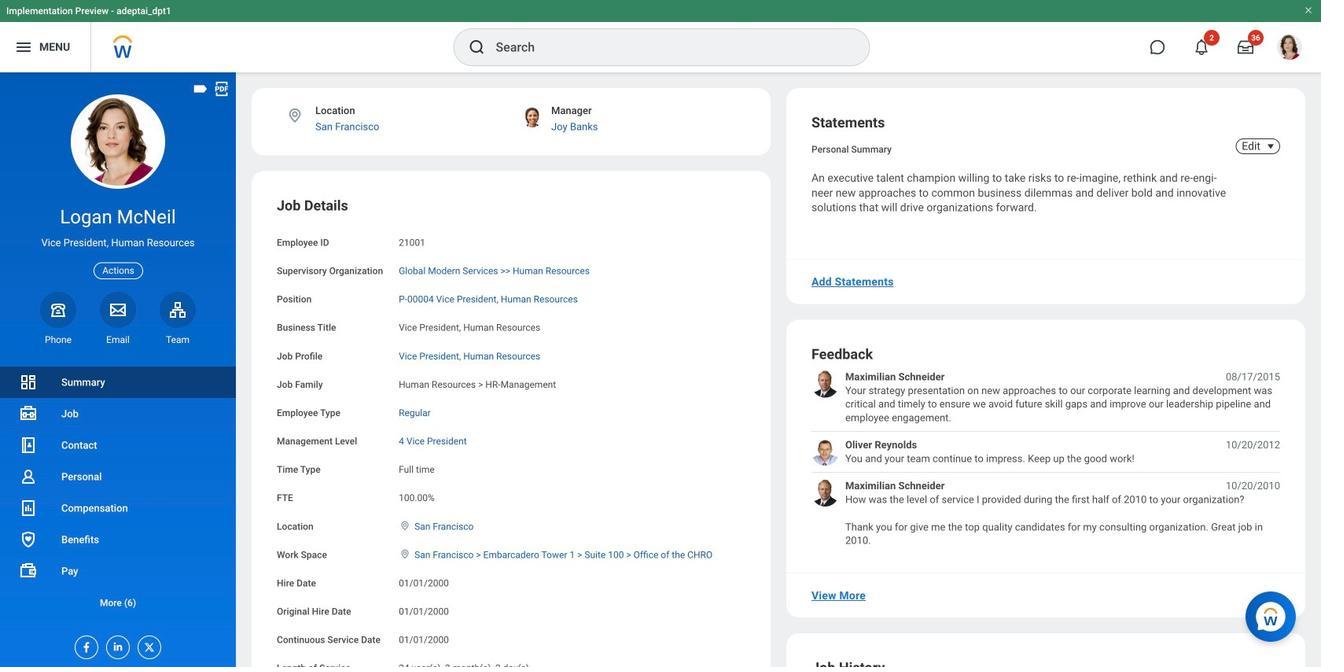 Task type: describe. For each thing, give the bounding box(es) containing it.
compensation image
[[19, 499, 38, 518]]

phone image
[[47, 300, 69, 319]]

inbox large image
[[1238, 39, 1254, 55]]

0 horizontal spatial location image
[[286, 107, 304, 124]]

justify image
[[14, 38, 33, 57]]

view team image
[[168, 300, 187, 319]]

benefits image
[[19, 530, 38, 549]]

summary image
[[19, 373, 38, 392]]

employee's photo (oliver reynolds) image
[[812, 438, 839, 466]]

team logan mcneil element
[[160, 333, 196, 346]]

full time element
[[399, 461, 435, 475]]

tag image
[[192, 80, 209, 98]]

view printable version (pdf) image
[[213, 80, 231, 98]]

job image
[[19, 404, 38, 423]]

mail image
[[109, 300, 127, 319]]

personal summary element
[[812, 141, 892, 155]]

1 vertical spatial location image
[[399, 549, 412, 560]]

phone logan mcneil element
[[40, 333, 76, 346]]

x image
[[138, 636, 156, 654]]

linkedin image
[[107, 636, 124, 653]]

personal image
[[19, 467, 38, 486]]



Task type: vqa. For each thing, say whether or not it's contained in the screenshot.
search icon
yes



Task type: locate. For each thing, give the bounding box(es) containing it.
employee's photo (maximilian schneider) image up the employee's photo (oliver reynolds)
[[812, 370, 839, 398]]

1 vertical spatial employee's photo (maximilian schneider) image
[[812, 479, 839, 507]]

facebook image
[[76, 636, 93, 654]]

search image
[[468, 38, 487, 57]]

banner
[[0, 0, 1322, 72]]

1 employee's photo (maximilian schneider) image from the top
[[812, 370, 839, 398]]

navigation pane region
[[0, 72, 236, 667]]

group
[[277, 196, 746, 667]]

employee's photo (maximilian schneider) image down the employee's photo (oliver reynolds)
[[812, 479, 839, 507]]

list
[[0, 367, 236, 618], [812, 370, 1281, 548]]

notifications large image
[[1194, 39, 1210, 55]]

2 employee's photo (maximilian schneider) image from the top
[[812, 479, 839, 507]]

1 horizontal spatial list
[[812, 370, 1281, 548]]

0 horizontal spatial list
[[0, 367, 236, 618]]

location image
[[399, 520, 412, 531]]

profile logan mcneil image
[[1278, 35, 1303, 63]]

location image
[[286, 107, 304, 124], [399, 549, 412, 560]]

0 vertical spatial location image
[[286, 107, 304, 124]]

0 vertical spatial employee's photo (maximilian schneider) image
[[812, 370, 839, 398]]

1 horizontal spatial location image
[[399, 549, 412, 560]]

Search Workday  search field
[[496, 30, 837, 65]]

contact image
[[19, 436, 38, 455]]

email logan mcneil element
[[100, 333, 136, 346]]

close environment banner image
[[1304, 6, 1314, 15]]

pay image
[[19, 562, 38, 581]]

caret down image
[[1262, 140, 1281, 153]]

employee's photo (maximilian schneider) image
[[812, 370, 839, 398], [812, 479, 839, 507]]



